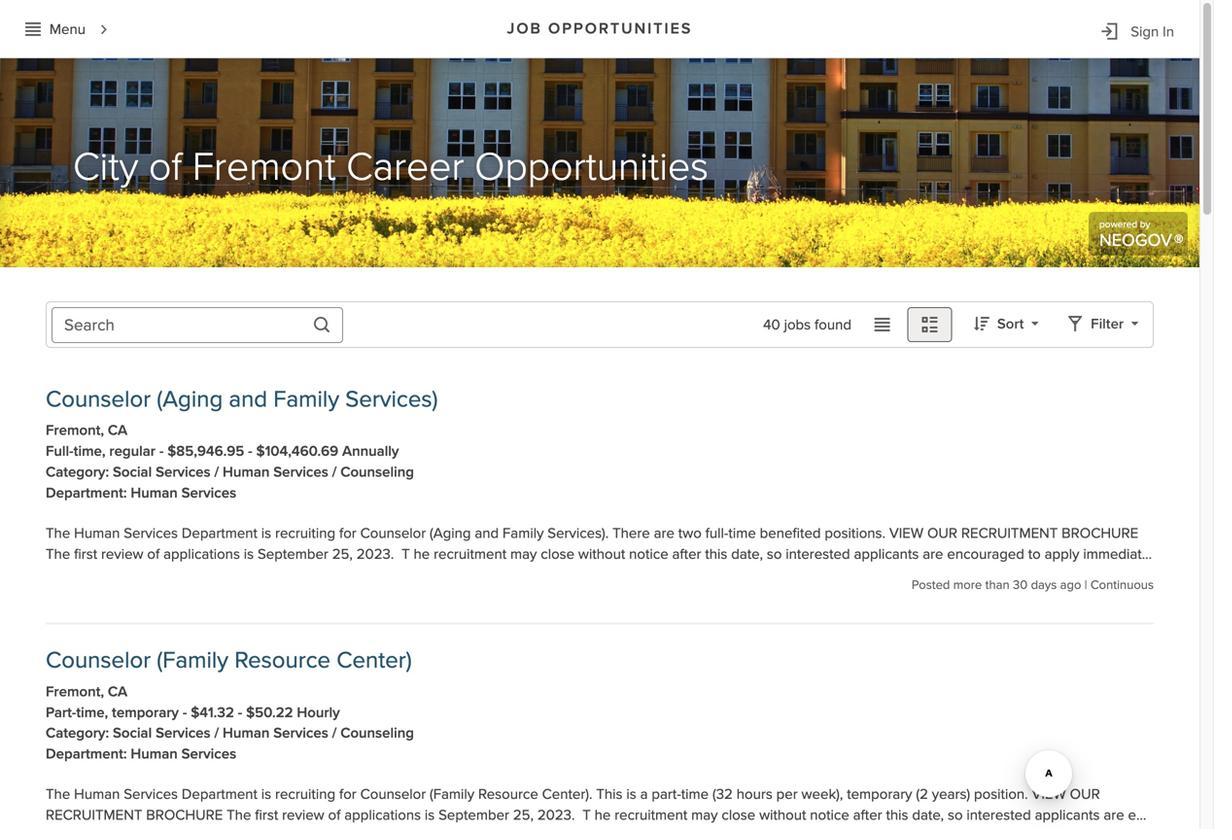 Task type: locate. For each thing, give the bounding box(es) containing it.
fremont, inside counselor (family resource center) fremont, ca part-time, temporary - $41.32 - $50.22 hourly category: social services / human services / counseling department: human services
[[46, 683, 104, 701]]

and
[[229, 386, 268, 414], [475, 525, 499, 543]]

resource
[[235, 647, 331, 675], [479, 786, 539, 804]]

days
[[1031, 578, 1057, 593]]

is down $50.22
[[261, 786, 271, 804]]

1 horizontal spatial (family
[[430, 786, 475, 804]]

time,
[[74, 443, 106, 461], [76, 704, 108, 722]]

of
[[149, 143, 182, 191]]

department
[[182, 525, 258, 543], [182, 786, 258, 804]]

1 horizontal spatial (aging
[[430, 525, 471, 543]]

0 horizontal spatial our
[[928, 525, 958, 543]]

category: down full-
[[46, 463, 109, 481]]

1 department: from the top
[[46, 484, 127, 502]]

(2
[[917, 786, 929, 804]]

0 horizontal spatial (family
[[157, 647, 229, 675]]

our
[[928, 525, 958, 543], [1070, 786, 1101, 804]]

view
[[890, 525, 924, 543], [1032, 786, 1067, 804]]

benefited
[[760, 525, 821, 543]]

1 category: from the top
[[46, 463, 109, 481]]

0 horizontal spatial resource
[[235, 647, 331, 675]]

time, inside counselor (family resource center) fremont, ca part-time, temporary - $41.32 - $50.22 hourly category: social services / human services / counseling department: human services
[[76, 704, 108, 722]]

the down full-
[[46, 525, 70, 543]]

city of fremont career opportunities
[[73, 143, 709, 191]]

center).
[[542, 786, 593, 804]]

0 vertical spatial temporary
[[112, 704, 179, 722]]

1 vertical spatial ca
[[108, 683, 128, 701]]

brochure
[[1062, 525, 1139, 543]]

2 counseling from the top
[[341, 725, 414, 743]]

time
[[729, 525, 756, 543], [682, 786, 709, 804]]

(family
[[157, 647, 229, 675], [430, 786, 475, 804]]

full-
[[706, 525, 729, 543]]

temporary
[[112, 704, 179, 722], [847, 786, 913, 804]]

counselor
[[46, 386, 151, 414], [360, 525, 426, 543], [46, 647, 151, 675], [360, 786, 426, 804]]

the down part-
[[46, 786, 70, 804]]

0 vertical spatial social
[[113, 463, 152, 481]]

1 vertical spatial recruiting
[[275, 786, 336, 804]]

for
[[339, 525, 357, 543], [339, 786, 357, 804]]

a
[[641, 786, 648, 804]]

family up $104,460.69
[[274, 386, 340, 414]]

0 vertical spatial time
[[729, 525, 756, 543]]

1 vertical spatial category:
[[46, 725, 109, 743]]

1 fremont, from the top
[[46, 422, 104, 440]]

30
[[1013, 578, 1028, 593]]

department down $85,946.95
[[182, 525, 258, 543]]

0 vertical spatial family
[[274, 386, 340, 414]]

continuous
[[1091, 578, 1154, 593]]

sign in
[[1131, 23, 1175, 41]]

resource inside counselor (family resource center) fremont, ca part-time, temporary - $41.32 - $50.22 hourly category: social services / human services / counseling department: human services
[[235, 647, 331, 675]]

two
[[679, 525, 702, 543]]

department down $41.32
[[182, 786, 258, 804]]

0 vertical spatial department
[[182, 525, 258, 543]]

1 ca from the top
[[108, 422, 128, 440]]

family left services).
[[503, 525, 544, 543]]

recruiting
[[275, 525, 336, 543], [275, 786, 336, 804]]

services
[[156, 463, 211, 481], [274, 463, 329, 481], [182, 484, 236, 502], [124, 525, 178, 543], [156, 725, 211, 743], [274, 725, 329, 743], [182, 746, 236, 764], [124, 786, 178, 804]]

0 vertical spatial for
[[339, 525, 357, 543]]

1 recruiting from the top
[[275, 525, 336, 543]]

header element
[[0, 0, 1200, 57]]

1 horizontal spatial time
[[729, 525, 756, 543]]

human
[[223, 463, 270, 481], [131, 484, 178, 502], [74, 525, 120, 543], [223, 725, 270, 743], [131, 746, 178, 764], [74, 786, 120, 804]]

|
[[1085, 578, 1088, 593]]

fremont,
[[46, 422, 104, 440], [46, 683, 104, 701]]

counselor (family resource center) link
[[46, 647, 412, 675]]

hours
[[737, 786, 773, 804]]

1 vertical spatial for
[[339, 786, 357, 804]]

0 vertical spatial ca
[[108, 422, 128, 440]]

is left a
[[627, 786, 637, 804]]

1 vertical spatial department:
[[46, 746, 127, 764]]

2 department: from the top
[[46, 746, 127, 764]]

and left services).
[[475, 525, 499, 543]]

family
[[274, 386, 340, 414], [503, 525, 544, 543]]

ca
[[108, 422, 128, 440], [108, 683, 128, 701]]

view right positions.
[[890, 525, 924, 543]]

job opportunities
[[507, 20, 693, 38]]

time left (32
[[682, 786, 709, 804]]

2 for from the top
[[339, 786, 357, 804]]

for down annually
[[339, 525, 357, 543]]

0 vertical spatial counseling
[[341, 463, 414, 481]]

and up $85,946.95
[[229, 386, 268, 414]]

(family inside counselor (family resource center) fremont, ca part-time, temporary - $41.32 - $50.22 hourly category: social services / human services / counseling department: human services
[[157, 647, 229, 675]]

0 vertical spatial resource
[[235, 647, 331, 675]]

1 vertical spatial social
[[113, 725, 152, 743]]

fremont, up part-
[[46, 683, 104, 701]]

(aging
[[157, 386, 223, 414], [430, 525, 471, 543]]

0 horizontal spatial temporary
[[112, 704, 179, 722]]

the for counselor (family resource center)
[[46, 786, 70, 804]]

services)
[[346, 386, 438, 414]]

2 department from the top
[[182, 786, 258, 804]]

category:
[[46, 463, 109, 481], [46, 725, 109, 743]]

opportunities
[[549, 20, 693, 38], [475, 143, 709, 191]]

1 vertical spatial fremont,
[[46, 683, 104, 701]]

fremont, up full-
[[46, 422, 104, 440]]

the for counselor (aging and family services)
[[46, 525, 70, 543]]

1 department from the top
[[182, 525, 258, 543]]

time left benefited
[[729, 525, 756, 543]]

2 ca from the top
[[108, 683, 128, 701]]

®
[[1175, 230, 1184, 253]]

1 for from the top
[[339, 525, 357, 543]]

0 horizontal spatial view
[[890, 525, 924, 543]]

1 vertical spatial time
[[682, 786, 709, 804]]

2 fremont, from the top
[[46, 683, 104, 701]]

0 vertical spatial opportunities
[[549, 20, 693, 38]]

for down "hourly"
[[339, 786, 357, 804]]

0 horizontal spatial family
[[274, 386, 340, 414]]

0 vertical spatial time,
[[74, 443, 106, 461]]

counseling down center)
[[341, 725, 414, 743]]

powered by neogov ®
[[1100, 219, 1184, 253]]

jobs
[[784, 316, 811, 334]]

more
[[954, 578, 983, 593]]

0 vertical spatial (family
[[157, 647, 229, 675]]

regular
[[109, 443, 156, 461]]

1 vertical spatial and
[[475, 525, 499, 543]]

2 social from the top
[[113, 725, 152, 743]]

fremont
[[192, 143, 336, 191]]

recruiting down "hourly"
[[275, 786, 336, 804]]

city
[[73, 143, 138, 191]]

1 horizontal spatial family
[[503, 525, 544, 543]]

0 vertical spatial department:
[[46, 484, 127, 502]]

1 vertical spatial counseling
[[341, 725, 414, 743]]

ca inside counselor (aging and family services) fremont, ca full-time, regular - $85,946.95 - $104,460.69 annually category: social services / human services / counseling department: human services
[[108, 422, 128, 440]]

1 counseling from the top
[[341, 463, 414, 481]]

0 vertical spatial our
[[928, 525, 958, 543]]

by
[[1140, 219, 1151, 230]]

city of fremont career opportunities link
[[0, 58, 1200, 267]]

time, inside counselor (aging and family services) fremont, ca full-time, regular - $85,946.95 - $104,460.69 annually category: social services / human services / counseling department: human services
[[74, 443, 106, 461]]

1 vertical spatial time,
[[76, 704, 108, 722]]

1 vertical spatial resource
[[479, 786, 539, 804]]

position.
[[974, 786, 1029, 804]]

department: down part-
[[46, 746, 127, 764]]

0 vertical spatial the
[[46, 525, 70, 543]]

1 vertical spatial our
[[1070, 786, 1101, 804]]

our right position.
[[1070, 786, 1101, 804]]

is
[[261, 525, 271, 543], [261, 786, 271, 804], [627, 786, 637, 804]]

posted more than 30 days ago | continuous
[[912, 578, 1154, 593]]

chevron right image
[[95, 21, 113, 39]]

counselor inside counselor (aging and family services) fremont, ca full-time, regular - $85,946.95 - $104,460.69 annually category: social services / human services / counseling department: human services
[[46, 386, 151, 414]]

our up posted on the right of page
[[928, 525, 958, 543]]

opportunities inside header element
[[549, 20, 693, 38]]

1 the from the top
[[46, 525, 70, 543]]

powered
[[1100, 219, 1138, 230]]

category: down part-
[[46, 725, 109, 743]]

0 vertical spatial recruiting
[[275, 525, 336, 543]]

1 social from the top
[[113, 463, 152, 481]]

recruiting for counselor (family resource center)
[[275, 786, 336, 804]]

is down $104,460.69
[[261, 525, 271, 543]]

resource up $50.22
[[235, 647, 331, 675]]

social
[[113, 463, 152, 481], [113, 725, 152, 743]]

1 horizontal spatial view
[[1032, 786, 1067, 804]]

recruiting down $104,460.69
[[275, 525, 336, 543]]

1 vertical spatial (family
[[430, 786, 475, 804]]

counseling
[[341, 463, 414, 481], [341, 725, 414, 743]]

1 vertical spatial department
[[182, 786, 258, 804]]

menu
[[49, 20, 86, 38]]

2 category: from the top
[[46, 725, 109, 743]]

resource left 'center).'
[[479, 786, 539, 804]]

1 vertical spatial opportunities
[[475, 143, 709, 191]]

career
[[346, 143, 464, 191]]

department: down full-
[[46, 484, 127, 502]]

sign in button
[[1088, 6, 1186, 52]]

2 recruiting from the top
[[275, 786, 336, 804]]

category: inside counselor (aging and family services) fremont, ca full-time, regular - $85,946.95 - $104,460.69 annually category: social services / human services / counseling department: human services
[[46, 463, 109, 481]]

the
[[46, 525, 70, 543], [46, 786, 70, 804]]

counselor inside counselor (family resource center) fremont, ca part-time, temporary - $41.32 - $50.22 hourly category: social services / human services / counseling department: human services
[[46, 647, 151, 675]]

1 vertical spatial the
[[46, 786, 70, 804]]

-
[[159, 443, 164, 461], [248, 443, 253, 461], [183, 704, 187, 722], [238, 704, 242, 722]]

family inside counselor (aging and family services) fremont, ca full-time, regular - $85,946.95 - $104,460.69 annually category: social services / human services / counseling department: human services
[[274, 386, 340, 414]]

0 horizontal spatial and
[[229, 386, 268, 414]]

than
[[986, 578, 1010, 593]]

department for counselor (aging and family services)
[[182, 525, 258, 543]]

- right 'regular'
[[159, 443, 164, 461]]

view right position.
[[1032, 786, 1067, 804]]

counseling inside counselor (aging and family services) fremont, ca full-time, regular - $85,946.95 - $104,460.69 annually category: social services / human services / counseling department: human services
[[341, 463, 414, 481]]

0 vertical spatial (aging
[[157, 386, 223, 414]]

0 vertical spatial fremont,
[[46, 422, 104, 440]]

are
[[654, 525, 675, 543]]

fremont, inside counselor (aging and family services) fremont, ca full-time, regular - $85,946.95 - $104,460.69 annually category: social services / human services / counseling department: human services
[[46, 422, 104, 440]]

department:
[[46, 484, 127, 502], [46, 746, 127, 764]]

part-
[[652, 786, 682, 804]]

2 the from the top
[[46, 786, 70, 804]]

sign
[[1131, 23, 1160, 41]]

0 horizontal spatial (aging
[[157, 386, 223, 414]]

is for counselor (aging and family services)
[[261, 525, 271, 543]]

1 horizontal spatial temporary
[[847, 786, 913, 804]]

counseling down annually
[[341, 463, 414, 481]]

40
[[764, 316, 781, 334]]

temporary left $41.32
[[112, 704, 179, 722]]

0 vertical spatial and
[[229, 386, 268, 414]]

is for counselor (family resource center)
[[261, 786, 271, 804]]

the human services department is recruiting for counselor (aging and family services). there are two full-time benefited positions. view our recruitment brochure
[[46, 525, 1139, 543]]

temporary left the (2
[[847, 786, 913, 804]]

filter link
[[1059, 307, 1148, 342]]

/
[[214, 463, 219, 481], [332, 463, 337, 481], [214, 725, 219, 743], [332, 725, 337, 743]]

0 vertical spatial category:
[[46, 463, 109, 481]]



Task type: describe. For each thing, give the bounding box(es) containing it.
0 vertical spatial view
[[890, 525, 924, 543]]

caret down image
[[1132, 318, 1139, 330]]

sort link
[[966, 307, 1048, 342]]

counselor (aging and family services) fremont, ca full-time, regular - $85,946.95 - $104,460.69 annually category: social services / human services / counseling department: human services
[[46, 386, 438, 502]]

posted
[[912, 578, 951, 593]]

hourly
[[297, 704, 340, 722]]

1 horizontal spatial resource
[[479, 786, 539, 804]]

1 vertical spatial (aging
[[430, 525, 471, 543]]

department: inside counselor (aging and family services) fremont, ca full-time, regular - $85,946.95 - $104,460.69 annually category: social services / human services / counseling department: human services
[[46, 484, 127, 502]]

- right $85,946.95
[[248, 443, 253, 461]]

for for counselor (family resource center)
[[339, 786, 357, 804]]

neogov
[[1100, 230, 1173, 251]]

$104,460.69
[[256, 443, 339, 461]]

years)
[[932, 786, 971, 804]]

- left $41.32
[[183, 704, 187, 722]]

there
[[613, 525, 650, 543]]

the human services department is recruiting for counselor (family resource center). this is a part-time (32 hours per week), temporary (2 years) position. view our
[[46, 786, 1101, 804]]

menu link
[[15, 11, 118, 47]]

$50.22
[[246, 704, 293, 722]]

0 horizontal spatial time
[[682, 786, 709, 804]]

in
[[1163, 23, 1175, 41]]

and inside counselor (aging and family services) fremont, ca full-time, regular - $85,946.95 - $104,460.69 annually category: social services / human services / counseling department: human services
[[229, 386, 268, 414]]

$41.32
[[191, 704, 234, 722]]

1 vertical spatial temporary
[[847, 786, 913, 804]]

/ down $41.32
[[214, 725, 219, 743]]

1 horizontal spatial and
[[475, 525, 499, 543]]

counseling inside counselor (family resource center) fremont, ca part-time, temporary - $41.32 - $50.22 hourly category: social services / human services / counseling department: human services
[[341, 725, 414, 743]]

services).
[[548, 525, 609, 543]]

for for counselor (aging and family services)
[[339, 525, 357, 543]]

filter
[[1091, 315, 1124, 333]]

this
[[596, 786, 623, 804]]

positions.
[[825, 525, 886, 543]]

department: inside counselor (family resource center) fremont, ca part-time, temporary - $41.32 - $50.22 hourly category: social services / human services / counseling department: human services
[[46, 746, 127, 764]]

counselor (aging and family services) link
[[46, 386, 438, 414]]

social inside counselor (family resource center) fremont, ca part-time, temporary - $41.32 - $50.22 hourly category: social services / human services / counseling department: human services
[[113, 725, 152, 743]]

/ down $85,946.95
[[214, 463, 219, 481]]

1 horizontal spatial our
[[1070, 786, 1101, 804]]

job
[[507, 20, 543, 38]]

per
[[777, 786, 798, 804]]

/ down "hourly"
[[332, 725, 337, 743]]

week),
[[802, 786, 844, 804]]

xs image
[[25, 21, 41, 37]]

Search by keyword. When autocomplete results are available use up and down arrows to select an item. text field
[[52, 307, 343, 343]]

(32
[[713, 786, 733, 804]]

/ down $104,460.69
[[332, 463, 337, 481]]

$85,946.95
[[167, 443, 244, 461]]

(aging inside counselor (aging and family services) fremont, ca full-time, regular - $85,946.95 - $104,460.69 annually category: social services / human services / counseling department: human services
[[157, 386, 223, 414]]

category: inside counselor (family resource center) fremont, ca part-time, temporary - $41.32 - $50.22 hourly category: social services / human services / counseling department: human services
[[46, 725, 109, 743]]

counselor (family resource center) fremont, ca part-time, temporary - $41.32 - $50.22 hourly category: social services / human services / counseling department: human services
[[46, 647, 414, 764]]

department for counselor (family resource center)
[[182, 786, 258, 804]]

- right $41.32
[[238, 704, 242, 722]]

annually
[[342, 443, 399, 461]]

caret down image
[[1032, 318, 1039, 330]]

center)
[[337, 647, 412, 675]]

temporary inside counselor (family resource center) fremont, ca part-time, temporary - $41.32 - $50.22 hourly category: social services / human services / counseling department: human services
[[112, 704, 179, 722]]

full-
[[46, 443, 74, 461]]

ca inside counselor (family resource center) fremont, ca part-time, temporary - $41.32 - $50.22 hourly category: social services / human services / counseling department: human services
[[108, 683, 128, 701]]

1 vertical spatial family
[[503, 525, 544, 543]]

sort
[[998, 315, 1024, 333]]

1 vertical spatial view
[[1032, 786, 1067, 804]]

social inside counselor (aging and family services) fremont, ca full-time, regular - $85,946.95 - $104,460.69 annually category: social services / human services / counseling department: human services
[[113, 463, 152, 481]]

40 jobs found
[[764, 316, 852, 334]]

ago
[[1061, 578, 1082, 593]]

part-
[[46, 704, 76, 722]]

recruitment
[[962, 525, 1058, 543]]

recruiting for counselor (aging and family services)
[[275, 525, 336, 543]]

found
[[815, 316, 852, 334]]



Task type: vqa. For each thing, say whether or not it's contained in the screenshot.
time,
yes



